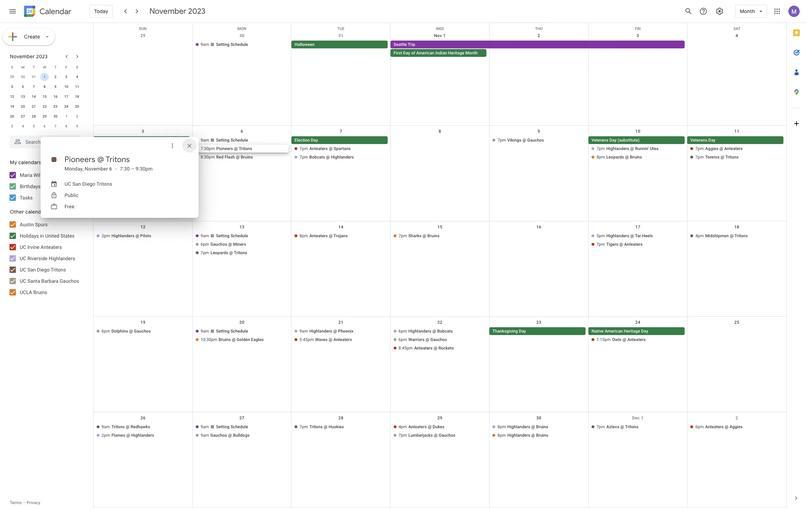 Task type: describe. For each thing, give the bounding box(es) containing it.
setting schedule for 27
[[216, 424, 248, 429]]

daylight saving time ends
[[97, 138, 147, 143]]

28 element
[[30, 112, 38, 121]]

2pm for 2pm flames @ highlanders
[[102, 433, 110, 438]]

1 horizontal spatial 14
[[339, 224, 344, 229]]

veterans day (substitute) button
[[589, 136, 685, 144]]

month inside popup button
[[740, 8, 756, 14]]

calendars for my calendars
[[18, 159, 41, 166]]

my calendars button
[[1, 157, 88, 168]]

7pm vikings @ gauchos
[[498, 138, 544, 143]]

uc left irvine
[[20, 244, 26, 250]]

create button
[[3, 28, 55, 45]]

ucla bruins
[[20, 290, 47, 295]]

7pm leopards @ tritons
[[201, 250, 247, 255]]

leopards for leopards @ bruins
[[607, 155, 625, 160]]

5 inside december 5 element
[[33, 124, 35, 128]]

9:30pm
[[136, 166, 153, 172]]

veterans day button
[[688, 136, 784, 144]]

27 element
[[19, 112, 27, 121]]

7pm aztecs @ tritons
[[597, 424, 639, 429]]

united
[[45, 233, 59, 239]]

november 2023 grid
[[7, 62, 83, 131]]

7pm for 7pm tigers @ anteaters
[[597, 242, 606, 247]]

1 setting from the top
[[216, 42, 230, 47]]

7pm tigers @ anteaters
[[597, 242, 643, 247]]

1 horizontal spatial 18
[[735, 224, 740, 229]]

1 vertical spatial 20
[[240, 320, 245, 325]]

gauchos for uc santa barbara gauchos
[[60, 278, 79, 284]]

3 inside row
[[11, 124, 13, 128]]

maria
[[20, 172, 32, 178]]

austin spurs
[[20, 222, 48, 227]]

1 horizontal spatial november 2023
[[150, 6, 206, 16]]

4pm anteaters @ dukes
[[399, 424, 445, 429]]

7pm highlanders @ runnin' utes
[[597, 146, 659, 151]]

20 element
[[19, 102, 27, 111]]

warriors
[[409, 337, 425, 342]]

row containing s
[[7, 62, 83, 72]]

1 horizontal spatial bobcats
[[438, 329, 453, 334]]

24 inside row group
[[64, 105, 68, 108]]

american inside "seattle trip first day of american indian heritage month"
[[417, 50, 435, 55]]

10 element
[[62, 83, 71, 91]]

privacy link
[[27, 500, 40, 505]]

red
[[216, 155, 224, 160]]

flash
[[225, 155, 235, 160]]

9am tritons @ redhawks
[[102, 424, 150, 429]]

highlanders inside other calendars "list"
[[49, 256, 75, 261]]

1 right the dec
[[642, 416, 644, 421]]

veterans day
[[691, 138, 716, 143]]

aztecs
[[607, 424, 620, 429]]

27 for 1
[[21, 114, 25, 118]]

cell containing 8pm
[[490, 423, 589, 440]]

7pm toreros @ tritons
[[696, 155, 739, 160]]

redhawks
[[131, 424, 150, 429]]

tritons down the dec
[[626, 424, 639, 429]]

1 vertical spatial 3
[[65, 75, 67, 79]]

8pm leopards @ bruins
[[597, 155, 643, 160]]

6pm dolphins @ gauchos
[[102, 329, 151, 334]]

11 element
[[73, 83, 81, 91]]

election day
[[295, 138, 318, 143]]

san inside other calendars "list"
[[27, 267, 36, 273]]

cell containing veterans day (substitute)
[[589, 136, 688, 162]]

month inside "seattle trip first day of american indian heritage month"
[[466, 50, 478, 55]]

1 horizontal spatial 2023
[[188, 6, 206, 16]]

1 down the 24 element
[[65, 114, 67, 118]]

pilots
[[140, 233, 151, 238]]

gauchos for 6pm warriors @ gauchos
[[431, 337, 448, 342]]

19 inside grid
[[141, 320, 146, 325]]

2 right 1 cell
[[54, 75, 56, 79]]

flames
[[112, 433, 125, 438]]

setting schedule for 13
[[216, 233, 248, 238]]

14 inside november 2023 grid
[[32, 95, 36, 99]]

spurs
[[35, 222, 48, 227]]

24 inside grid
[[636, 320, 641, 325]]

first
[[394, 50, 402, 55]]

8pm anteaters @ trojans
[[300, 233, 348, 238]]

row group containing 29
[[7, 72, 83, 131]]

6pm warriors @ gauchos
[[399, 337, 448, 342]]

7pm for 7pm toreros @ tritons
[[696, 155, 705, 160]]

uc left 'riverside'
[[20, 256, 26, 261]]

maria williams
[[20, 172, 52, 178]]

midshipmen
[[706, 233, 729, 238]]

7 inside row
[[54, 124, 56, 128]]

thanksgiving day
[[493, 329, 527, 334]]

1 vertical spatial 22
[[438, 320, 443, 325]]

saving
[[113, 138, 126, 143]]

0 horizontal spatial 2023
[[36, 53, 48, 60]]

7pm sharks @ bruins
[[399, 233, 440, 238]]

tar
[[636, 233, 642, 238]]

ends
[[138, 138, 147, 143]]

6pm anteaters @ aggies
[[696, 424, 743, 429]]

pioneers @ tritons heading
[[65, 155, 130, 165]]

waves
[[315, 337, 328, 342]]

veterans for 7pm aggies @ anteaters
[[691, 138, 708, 143]]

26 element
[[8, 112, 16, 121]]

month button
[[736, 3, 768, 20]]

uc up "public"
[[65, 181, 71, 187]]

12 inside 12 element
[[10, 95, 14, 99]]

2 horizontal spatial 3
[[637, 33, 640, 38]]

15 element
[[40, 93, 49, 101]]

5pm
[[597, 233, 606, 238]]

7pm for 7pm aztecs @ tritons
[[597, 424, 606, 429]]

states
[[61, 233, 75, 239]]

barbara
[[41, 278, 58, 284]]

1 horizontal spatial 23
[[537, 320, 542, 325]]

2 8pm highlanders @ bruins from the top
[[498, 433, 549, 438]]

1 vertical spatial aggies
[[730, 424, 743, 429]]

december 4 element
[[19, 122, 27, 131]]

0 horizontal spatial november
[[10, 53, 35, 60]]

2 down thu
[[538, 33, 541, 38]]

holidays in united states
[[20, 233, 75, 239]]

election day button
[[292, 136, 388, 144]]

0 vertical spatial november
[[150, 6, 187, 16]]

2 horizontal spatial 4
[[736, 33, 739, 38]]

privacy
[[27, 500, 40, 505]]

13 element
[[19, 93, 27, 101]]

halloween button
[[292, 41, 388, 48]]

monday,
[[65, 166, 83, 172]]

15 inside row group
[[43, 95, 47, 99]]

0 horizontal spatial bobcats
[[310, 155, 325, 160]]

tasks
[[20, 195, 33, 201]]

bulldogs
[[233, 433, 250, 438]]

uc riverside highlanders
[[20, 256, 75, 261]]

eagles
[[251, 337, 264, 342]]

uc santa barbara gauchos
[[20, 278, 79, 284]]

day up 1:15pm owls @ anteaters
[[642, 329, 649, 334]]

tritons up flames in the bottom of the page
[[112, 424, 125, 429]]

other
[[10, 209, 24, 215]]

tritons up 8:30pm red flash @ bruins
[[239, 146, 252, 151]]

row containing sun
[[94, 23, 787, 31]]

6pm highlanders @ bobcats
[[399, 329, 453, 334]]

setting schedule for 20
[[216, 329, 248, 334]]

2 t from the left
[[54, 65, 57, 69]]

29 down 22 element
[[43, 114, 47, 118]]

setting for 27
[[216, 424, 230, 429]]

tritons left huskies
[[310, 424, 323, 429]]

settings menu image
[[716, 7, 725, 16]]

main drawer image
[[8, 7, 17, 16]]

1 vertical spatial 25
[[735, 320, 740, 325]]

uc up ucla
[[20, 267, 26, 273]]

w
[[43, 65, 46, 69]]

20 inside row group
[[21, 105, 25, 108]]

1 vertical spatial –
[[23, 500, 26, 505]]

0 vertical spatial san
[[72, 181, 81, 187]]

uc left santa
[[20, 278, 26, 284]]

22 inside 22 element
[[43, 105, 47, 108]]

in
[[40, 233, 44, 239]]

day for veterans day (substitute)
[[610, 138, 617, 143]]

daylight saving time ends button
[[94, 136, 190, 144]]

6 up 7:30pm pioneers @ tritons
[[241, 129, 243, 134]]

setting for 20
[[216, 329, 230, 334]]

ucla
[[20, 290, 32, 295]]

pioneers @ tritons monday, november 6 ⋅ 7:30 – 9:30pm
[[65, 155, 153, 172]]

1:15pm owls @ anteaters
[[597, 337, 646, 342]]

day inside "seattle trip first day of american indian heritage month"
[[404, 50, 411, 55]]

december 9 element
[[73, 122, 81, 131]]

7pm aggies @ anteaters
[[696, 146, 743, 151]]

2pm for 2pm highlanders @ pilots
[[102, 233, 110, 238]]

day for thanksgiving day
[[519, 329, 527, 334]]

gauchos up the 7pm leopards @ tritons
[[211, 242, 227, 247]]

23 inside 23 'element'
[[53, 105, 57, 108]]

8:30pm red flash @ bruins
[[201, 155, 253, 160]]

vikings
[[508, 138, 522, 143]]

1 vertical spatial 16
[[537, 224, 542, 229]]

setting for 13
[[216, 233, 230, 238]]

8:45pm
[[399, 346, 413, 351]]

1 s from the left
[[11, 65, 13, 69]]

1 right nov
[[444, 33, 446, 38]]

terms link
[[10, 500, 22, 505]]

2pm flames @ highlanders
[[102, 433, 154, 438]]

0 horizontal spatial november 2023
[[10, 53, 48, 60]]

16 element
[[51, 93, 60, 101]]

– inside the pioneers @ tritons monday, november 6 ⋅ 7:30 – 9:30pm
[[131, 166, 134, 172]]

7pm for 7pm vikings @ gauchos
[[498, 138, 506, 143]]

26 for 1
[[10, 114, 14, 118]]

riverside
[[27, 256, 47, 261]]

cell containing election day
[[292, 136, 391, 162]]

28 for dec 1
[[339, 416, 344, 421]]

gauchos for 7pm lumberjacks @ gauchos
[[439, 433, 456, 438]]

other calendars
[[10, 209, 48, 215]]

18 inside "element"
[[75, 95, 79, 99]]

17 inside 17 element
[[64, 95, 68, 99]]

sat
[[734, 26, 741, 31]]

1 t from the left
[[33, 65, 35, 69]]

runnin'
[[636, 146, 649, 151]]

0 vertical spatial uc san diego tritons
[[65, 181, 112, 187]]

26 for dec 1
[[141, 416, 146, 421]]

29 element
[[40, 112, 49, 121]]

8 for sun
[[439, 129, 442, 134]]

my
[[10, 159, 17, 166]]

tritons down the pioneers @ tritons monday, november 6 ⋅ 7:30 – 9:30pm
[[97, 181, 112, 187]]

10 for sun
[[636, 129, 641, 134]]

october 29 element
[[8, 73, 16, 81]]

nov 1
[[435, 33, 446, 38]]

7:30
[[120, 166, 130, 172]]

december 7 element
[[51, 122, 60, 131]]

6pm for 6pm highlanders @ bobcats
[[399, 329, 407, 334]]

time
[[127, 138, 137, 143]]

13 inside november 2023 grid
[[21, 95, 25, 99]]



Task type: vqa. For each thing, say whether or not it's contained in the screenshot.
cell containing 6pm
yes



Task type: locate. For each thing, give the bounding box(es) containing it.
heritage right indian
[[449, 50, 465, 55]]

pioneers up 8:30pm red flash @ bruins
[[216, 146, 233, 151]]

0 horizontal spatial 15
[[43, 95, 47, 99]]

schedule for 20
[[231, 329, 248, 334]]

9am highlanders @ phoenix
[[300, 329, 354, 334]]

0 vertical spatial 9
[[54, 85, 56, 89]]

uc
[[65, 181, 71, 187], [20, 244, 26, 250], [20, 256, 26, 261], [20, 267, 26, 273], [20, 278, 26, 284]]

9 for sun
[[538, 129, 541, 134]]

terms – privacy
[[10, 500, 40, 505]]

0 vertical spatial 11
[[75, 85, 79, 89]]

1 horizontal spatial 3
[[65, 75, 67, 79]]

19 up 6pm dolphins @ gauchos
[[141, 320, 146, 325]]

6 inside "element"
[[44, 124, 46, 128]]

month up sat
[[740, 8, 756, 14]]

1 horizontal spatial t
[[54, 65, 57, 69]]

utes
[[650, 146, 659, 151]]

20 up golden
[[240, 320, 245, 325]]

8 inside row
[[65, 124, 67, 128]]

setting for 6
[[216, 138, 230, 143]]

18 down 11 element
[[75, 95, 79, 99]]

heritage inside button
[[624, 329, 641, 334]]

22 down 15 element in the left of the page
[[43, 105, 47, 108]]

s right f
[[76, 65, 78, 69]]

0 vertical spatial –
[[131, 166, 134, 172]]

9am gauchos @ bulldogs
[[201, 433, 250, 438]]

8:30pm
[[201, 155, 215, 160]]

pioneers inside the pioneers @ tritons monday, november 6 ⋅ 7:30 – 9:30pm
[[65, 155, 95, 165]]

0 horizontal spatial t
[[33, 65, 35, 69]]

1 vertical spatial 31
[[32, 75, 36, 79]]

aggies inside cell
[[706, 146, 719, 151]]

my calendars list
[[1, 169, 88, 203]]

mon
[[238, 26, 246, 31]]

1 horizontal spatial 10
[[636, 129, 641, 134]]

29 up dukes at right bottom
[[438, 416, 443, 421]]

day inside button
[[311, 138, 318, 143]]

29 left october 30 element
[[10, 75, 14, 79]]

10 up veterans day (substitute) button
[[636, 129, 641, 134]]

12 up 19 element on the left top of page
[[10, 95, 14, 99]]

7pm for 7pm lumberjacks @ gauchos
[[399, 433, 407, 438]]

0 vertical spatial 4
[[736, 33, 739, 38]]

0 horizontal spatial pioneers
[[65, 155, 95, 165]]

pioneers
[[216, 146, 233, 151], [65, 155, 95, 165]]

12 up pilots in the top of the page
[[141, 224, 146, 229]]

day up 7pm aggies @ anteaters
[[709, 138, 716, 143]]

21
[[32, 105, 36, 108], [339, 320, 344, 325]]

s up october 29 element
[[11, 65, 13, 69]]

calendars up the "austin spurs"
[[25, 209, 48, 215]]

leopards for leopards @ tritons
[[211, 250, 228, 255]]

other calendars list
[[1, 219, 88, 298]]

0 horizontal spatial s
[[11, 65, 13, 69]]

4 setting from the top
[[216, 329, 230, 334]]

14 element
[[30, 93, 38, 101]]

– right 7:30
[[131, 166, 134, 172]]

27 inside 27 element
[[21, 114, 25, 118]]

6 inside the pioneers @ tritons monday, november 6 ⋅ 7:30 – 9:30pm
[[109, 166, 112, 172]]

schedule down mon
[[231, 42, 248, 47]]

13 up 20 element
[[21, 95, 25, 99]]

7pm for 7pm leopards @ tritons
[[201, 250, 209, 255]]

0 vertical spatial aggies
[[706, 146, 719, 151]]

2pm
[[102, 233, 110, 238], [102, 433, 110, 438]]

14 up 21 element
[[32, 95, 36, 99]]

cell containing native american heritage day
[[589, 327, 688, 353]]

0 vertical spatial 3
[[637, 33, 640, 38]]

0 vertical spatial 31
[[339, 33, 344, 38]]

3 setting from the top
[[216, 233, 230, 238]]

22 up "6pm highlanders @ bobcats"
[[438, 320, 443, 325]]

1 cell
[[39, 72, 50, 82]]

1 vertical spatial 4pm
[[399, 424, 407, 429]]

0 vertical spatial 21
[[32, 105, 36, 108]]

0 horizontal spatial 14
[[32, 95, 36, 99]]

cell
[[391, 41, 688, 58], [490, 41, 589, 58], [589, 41, 688, 58], [688, 41, 787, 58], [193, 136, 292, 162], [292, 136, 391, 162], [391, 136, 490, 162], [589, 136, 688, 162], [688, 136, 787, 162], [193, 232, 292, 257], [589, 232, 688, 257], [193, 327, 292, 353], [292, 327, 391, 353], [391, 327, 490, 353], [589, 327, 688, 353], [688, 327, 787, 353], [94, 423, 193, 440], [193, 423, 292, 440], [391, 423, 490, 440], [490, 423, 589, 440]]

4 setting schedule from the top
[[216, 329, 248, 334]]

toreros
[[706, 155, 720, 160]]

3
[[637, 33, 640, 38], [65, 75, 67, 79], [11, 124, 13, 128]]

gauchos for 7pm vikings @ gauchos
[[528, 138, 544, 143]]

26 inside november 2023 grid
[[10, 114, 14, 118]]

1 schedule from the top
[[231, 42, 248, 47]]

13 up miners
[[240, 224, 245, 229]]

15 inside grid
[[438, 224, 443, 229]]

22
[[43, 105, 47, 108], [438, 320, 443, 325]]

my calendars
[[10, 159, 41, 166]]

day for election day
[[311, 138, 318, 143]]

9 up 7pm vikings @ gauchos
[[538, 129, 541, 134]]

5:45pm
[[300, 337, 314, 342]]

2 veterans from the left
[[691, 138, 708, 143]]

31 inside november 2023 grid
[[32, 75, 36, 79]]

1 horizontal spatial month
[[740, 8, 756, 14]]

7 down 30 element
[[54, 124, 56, 128]]

18
[[75, 95, 79, 99], [735, 224, 740, 229]]

Search for people text field
[[14, 136, 76, 148]]

december 5 element
[[30, 122, 38, 131]]

4pm left midshipmen
[[696, 233, 705, 238]]

bruins inside other calendars "list"
[[33, 290, 47, 295]]

7pm tritons @ huskies
[[300, 424, 344, 429]]

4pm midshipmen @ tritons
[[696, 233, 749, 238]]

sun
[[139, 26, 147, 31]]

veterans up 8pm leopards @ bruins
[[592, 138, 609, 143]]

october 30 element
[[19, 73, 27, 81]]

leopards inside cell
[[607, 155, 625, 160]]

26 down 19 element on the left top of page
[[10, 114, 14, 118]]

16
[[53, 95, 57, 99], [537, 224, 542, 229]]

4 inside row
[[22, 124, 24, 128]]

2 setting from the top
[[216, 138, 230, 143]]

1 horizontal spatial 15
[[438, 224, 443, 229]]

13
[[21, 95, 25, 99], [240, 224, 245, 229]]

0 vertical spatial 16
[[53, 95, 57, 99]]

1 horizontal spatial 16
[[537, 224, 542, 229]]

month
[[740, 8, 756, 14], [466, 50, 478, 55]]

thanksgiving
[[493, 329, 518, 334]]

2 horizontal spatial 8
[[439, 129, 442, 134]]

uc san diego tritons up "public"
[[65, 181, 112, 187]]

gauchos inside other calendars "list"
[[60, 278, 79, 284]]

1 vertical spatial 14
[[339, 224, 344, 229]]

7 for november 2023
[[33, 85, 35, 89]]

10 inside november 2023 grid
[[64, 85, 68, 89]]

19 down 12 element in the left of the page
[[10, 105, 14, 108]]

tritons right midshipmen
[[735, 233, 749, 238]]

18 up 4pm midshipmen @ tritons
[[735, 224, 740, 229]]

0 vertical spatial heritage
[[449, 50, 465, 55]]

1 setting schedule from the top
[[216, 42, 248, 47]]

1 vertical spatial 17
[[636, 224, 641, 229]]

grid containing 29
[[93, 23, 787, 508]]

thu
[[536, 26, 543, 31]]

1 vertical spatial san
[[27, 267, 36, 273]]

heritage inside "seattle trip first day of american indian heritage month"
[[449, 50, 465, 55]]

1 vertical spatial pioneers
[[65, 155, 95, 165]]

day left the (substitute)
[[610, 138, 617, 143]]

indian
[[436, 50, 447, 55]]

4 up 11 element
[[76, 75, 78, 79]]

veterans for 7pm highlanders @ runnin' utes
[[592, 138, 609, 143]]

1 vertical spatial 23
[[537, 320, 542, 325]]

f
[[65, 65, 67, 69]]

29 down sun
[[141, 33, 146, 38]]

calendars inside dropdown button
[[25, 209, 48, 215]]

14 up trojans
[[339, 224, 344, 229]]

15
[[43, 95, 47, 99], [438, 224, 443, 229]]

7 for sun
[[340, 129, 342, 134]]

21 element
[[30, 102, 38, 111]]

0 horizontal spatial 19
[[10, 105, 14, 108]]

uc san diego tritons inside other calendars "list"
[[20, 267, 66, 273]]

5 up ends at the top left of page
[[142, 129, 144, 134]]

7pm for 7pm highlanders @ runnin' utes
[[597, 146, 606, 151]]

1 vertical spatial uc san diego tritons
[[20, 267, 66, 273]]

27
[[21, 114, 25, 118], [240, 416, 245, 421]]

1 vertical spatial 21
[[339, 320, 344, 325]]

9 up 16 element at the left top
[[54, 85, 56, 89]]

1 horizontal spatial veterans
[[691, 138, 708, 143]]

1 down w in the left of the page
[[44, 75, 46, 79]]

1 horizontal spatial s
[[76, 65, 78, 69]]

gauchos up rockets
[[431, 337, 448, 342]]

11 for november 2023
[[75, 85, 79, 89]]

3 down 'fri'
[[637, 33, 640, 38]]

28 inside november 2023 grid
[[32, 114, 36, 118]]

cell containing seattle trip
[[391, 41, 688, 58]]

1
[[444, 33, 446, 38], [44, 75, 46, 79], [65, 114, 67, 118], [642, 416, 644, 421]]

day for veterans day
[[709, 138, 716, 143]]

schedule
[[231, 42, 248, 47], [231, 138, 248, 143], [231, 233, 248, 238], [231, 329, 248, 334], [231, 424, 248, 429]]

setting schedule up 7:30pm pioneers @ tritons
[[216, 138, 248, 143]]

bobcats up rockets
[[438, 329, 453, 334]]

19 inside row group
[[10, 105, 14, 108]]

american inside button
[[605, 329, 623, 334]]

4pm up '7pm lumberjacks @ gauchos'
[[399, 424, 407, 429]]

1 vertical spatial 11
[[735, 129, 740, 134]]

4pm inside cell
[[399, 424, 407, 429]]

austin
[[20, 222, 34, 227]]

1 vertical spatial american
[[605, 329, 623, 334]]

s
[[11, 65, 13, 69], [76, 65, 78, 69]]

0 vertical spatial 24
[[64, 105, 68, 108]]

9am
[[201, 42, 209, 47], [201, 138, 209, 143], [201, 233, 209, 238], [201, 329, 209, 334], [300, 329, 308, 334], [102, 424, 110, 429], [201, 424, 209, 429], [201, 433, 209, 438]]

1 horizontal spatial diego
[[82, 181, 95, 187]]

november inside the pioneers @ tritons monday, november 6 ⋅ 7:30 – 9:30pm
[[85, 166, 108, 172]]

8 for november 2023
[[44, 85, 46, 89]]

veterans inside veterans day 'button'
[[691, 138, 708, 143]]

3 down 26 element
[[11, 124, 13, 128]]

2 down 25 element
[[76, 114, 78, 118]]

setting schedule down mon
[[216, 42, 248, 47]]

american right of at top
[[417, 50, 435, 55]]

1 vertical spatial heritage
[[624, 329, 641, 334]]

1 horizontal spatial 26
[[141, 416, 146, 421]]

1 8pm highlanders @ bruins from the top
[[498, 424, 549, 429]]

nov
[[435, 33, 442, 38]]

2 s from the left
[[76, 65, 78, 69]]

7pm for 7pm sharks @ bruins
[[399, 233, 407, 238]]

1 2pm from the top
[[102, 233, 110, 238]]

cell containing veterans day
[[688, 136, 787, 162]]

1 horizontal spatial 28
[[339, 416, 344, 421]]

0 horizontal spatial 21
[[32, 105, 36, 108]]

veterans up toreros
[[691, 138, 708, 143]]

december 3 element
[[8, 122, 16, 131]]

december 1 element
[[62, 112, 71, 121]]

calendars inside dropdown button
[[18, 159, 41, 166]]

23 element
[[51, 102, 60, 111]]

anteaters inside other calendars "list"
[[41, 244, 62, 250]]

28 down 21 element
[[32, 114, 36, 118]]

11 for sun
[[735, 129, 740, 134]]

gauchos for 6pm dolphins @ gauchos
[[134, 329, 151, 334]]

23
[[53, 105, 57, 108], [537, 320, 542, 325]]

3 down f
[[65, 75, 67, 79]]

tab list
[[787, 23, 807, 488]]

seattle trip first day of american indian heritage month
[[394, 42, 478, 55]]

0 vertical spatial pioneers
[[216, 146, 233, 151]]

4 down sat
[[736, 33, 739, 38]]

0 vertical spatial 2pm
[[102, 233, 110, 238]]

december 2 element
[[73, 112, 81, 121]]

calendar heading
[[38, 7, 71, 16]]

6 left ⋅
[[109, 166, 112, 172]]

6pm for 6pm anteaters @ aggies
[[696, 424, 705, 429]]

schedule up bulldogs
[[231, 424, 248, 429]]

schedule for 13
[[231, 233, 248, 238]]

@ inside the pioneers @ tritons monday, november 6 ⋅ 7:30 – 9:30pm
[[97, 155, 104, 165]]

tritons down 7pm aggies @ anteaters
[[726, 155, 739, 160]]

6 down october 30 element
[[22, 85, 24, 89]]

2 2pm from the top
[[102, 433, 110, 438]]

1 vertical spatial november 2023
[[10, 53, 48, 60]]

⋅
[[115, 166, 117, 172]]

3 setting schedule from the top
[[216, 233, 248, 238]]

halloween
[[295, 42, 315, 47]]

27 for dec 1
[[240, 416, 245, 421]]

0 horizontal spatial 25
[[75, 105, 79, 108]]

31 right october 30 element
[[32, 75, 36, 79]]

uc irvine anteaters
[[20, 244, 62, 250]]

11 up 18 "element"
[[75, 85, 79, 89]]

2 vertical spatial 9
[[538, 129, 541, 134]]

highlanders
[[607, 146, 630, 151], [331, 155, 354, 160], [112, 233, 134, 238], [607, 233, 630, 238], [49, 256, 75, 261], [310, 329, 333, 334], [409, 329, 432, 334], [508, 424, 531, 429], [131, 433, 154, 438], [508, 433, 531, 438]]

0 horizontal spatial 7
[[33, 85, 35, 89]]

9 inside grid
[[538, 129, 541, 134]]

4 schedule from the top
[[231, 329, 248, 334]]

7pm anteaters @ spartans
[[300, 146, 351, 151]]

veterans day (substitute)
[[592, 138, 640, 143]]

1 vertical spatial 18
[[735, 224, 740, 229]]

election
[[295, 138, 310, 143]]

t up october 31 element
[[33, 65, 35, 69]]

bruins
[[241, 155, 253, 160], [631, 155, 643, 160], [428, 233, 440, 238], [33, 290, 47, 295], [219, 337, 231, 342], [537, 424, 549, 429], [537, 433, 549, 438]]

row containing 3
[[7, 121, 83, 131]]

diego inside other calendars "list"
[[37, 267, 50, 273]]

gauchos right the dolphins
[[134, 329, 151, 334]]

free
[[65, 204, 74, 209]]

–
[[131, 166, 134, 172], [23, 500, 26, 505]]

19
[[10, 105, 14, 108], [141, 320, 146, 325]]

11 inside 11 element
[[75, 85, 79, 89]]

terms
[[10, 500, 22, 505]]

8:45pm anteaters @ rockets
[[399, 346, 454, 351]]

december 6 element
[[40, 122, 49, 131]]

2 vertical spatial 5
[[142, 129, 144, 134]]

1 vertical spatial 13
[[240, 224, 245, 229]]

9 inside the december 9 element
[[76, 124, 78, 128]]

row
[[94, 23, 787, 31], [94, 30, 787, 126], [7, 62, 83, 72], [7, 72, 83, 82], [7, 82, 83, 92], [7, 92, 83, 102], [7, 102, 83, 112], [7, 112, 83, 121], [7, 121, 83, 131], [94, 126, 787, 221], [94, 221, 787, 317], [94, 317, 787, 412], [94, 412, 787, 508]]

21 inside november 2023 grid
[[32, 105, 36, 108]]

2 vertical spatial 8
[[439, 129, 442, 134]]

24 element
[[62, 102, 71, 111]]

26
[[10, 114, 14, 118], [141, 416, 146, 421]]

9
[[54, 85, 56, 89], [76, 124, 78, 128], [538, 129, 541, 134]]

3 schedule from the top
[[231, 233, 248, 238]]

setting schedule for 6
[[216, 138, 248, 143]]

0 horizontal spatial 23
[[53, 105, 57, 108]]

pioneers up monday,
[[65, 155, 95, 165]]

cell containing 4pm
[[391, 423, 490, 440]]

lumberjacks
[[409, 433, 433, 438]]

5 for november 2023
[[11, 85, 13, 89]]

holidays
[[20, 233, 39, 239]]

5 setting from the top
[[216, 424, 230, 429]]

tigers
[[607, 242, 619, 247]]

2 schedule from the top
[[231, 138, 248, 143]]

7pm lumberjacks @ gauchos
[[399, 433, 456, 438]]

1 vertical spatial 4
[[76, 75, 78, 79]]

trip
[[408, 42, 416, 47]]

20
[[21, 105, 25, 108], [240, 320, 245, 325]]

1 horizontal spatial heritage
[[624, 329, 641, 334]]

1 horizontal spatial pioneers
[[216, 146, 233, 151]]

25 inside november 2023 grid
[[75, 105, 79, 108]]

2pm highlanders @ pilots
[[102, 233, 151, 238]]

trojans
[[334, 233, 348, 238]]

0 vertical spatial 4pm
[[696, 233, 705, 238]]

heritage up 1:15pm owls @ anteaters
[[624, 329, 641, 334]]

cell containing 5pm
[[589, 232, 688, 257]]

diego down monday,
[[82, 181, 95, 187]]

1 vertical spatial diego
[[37, 267, 50, 273]]

1 vertical spatial bobcats
[[438, 329, 453, 334]]

10 for november 2023
[[64, 85, 68, 89]]

17 element
[[62, 93, 71, 101]]

5
[[11, 85, 13, 89], [33, 124, 35, 128], [142, 129, 144, 134]]

1 vertical spatial 7
[[54, 124, 56, 128]]

25 element
[[73, 102, 81, 111]]

calendars for other calendars
[[25, 209, 48, 215]]

4pm for 4pm anteaters @ dukes
[[399, 424, 407, 429]]

1 horizontal spatial –
[[131, 166, 134, 172]]

5 for sun
[[142, 129, 144, 134]]

30
[[240, 33, 245, 38], [21, 75, 25, 79], [53, 114, 57, 118], [537, 416, 542, 421]]

25
[[75, 105, 79, 108], [735, 320, 740, 325]]

0 horizontal spatial 4
[[22, 124, 24, 128]]

1 vertical spatial 15
[[438, 224, 443, 229]]

0 vertical spatial 27
[[21, 114, 25, 118]]

21 up phoenix
[[339, 320, 344, 325]]

18 element
[[73, 93, 81, 101]]

12 inside grid
[[141, 224, 146, 229]]

2 horizontal spatial 5
[[142, 129, 144, 134]]

grid
[[93, 23, 787, 508]]

1 inside cell
[[44, 75, 46, 79]]

heritage
[[449, 50, 465, 55], [624, 329, 641, 334]]

1 horizontal spatial november
[[85, 166, 108, 172]]

24
[[64, 105, 68, 108], [636, 320, 641, 325]]

gauchos down dukes at right bottom
[[439, 433, 456, 438]]

27 up bulldogs
[[240, 416, 245, 421]]

1 vertical spatial 5
[[33, 124, 35, 128]]

setting schedule up the 10:30pm bruins @ golden eagles
[[216, 329, 248, 334]]

9 for november 2023
[[54, 85, 56, 89]]

calendar element
[[23, 4, 71, 20]]

huskies
[[329, 424, 344, 429]]

pioneers inside grid
[[216, 146, 233, 151]]

1 horizontal spatial 9
[[76, 124, 78, 128]]

0 vertical spatial 5
[[11, 85, 13, 89]]

0 vertical spatial 26
[[10, 114, 14, 118]]

4pm for 4pm midshipmen @ tritons
[[696, 233, 705, 238]]

4 down 27 element
[[22, 124, 24, 128]]

0 horizontal spatial american
[[417, 50, 435, 55]]

0 horizontal spatial 3
[[11, 124, 13, 128]]

tritons inside other calendars "list"
[[51, 267, 66, 273]]

5 schedule from the top
[[231, 424, 248, 429]]

7 up election day button
[[340, 129, 342, 134]]

diego down uc riverside highlanders
[[37, 267, 50, 273]]

setting schedule up miners
[[216, 233, 248, 238]]

owls
[[613, 337, 622, 342]]

19 element
[[8, 102, 16, 111]]

dec
[[633, 416, 640, 421]]

10 up 17 element
[[64, 85, 68, 89]]

0 vertical spatial 20
[[21, 105, 25, 108]]

0 horizontal spatial veterans
[[592, 138, 609, 143]]

5 down 28 element
[[33, 124, 35, 128]]

day
[[404, 50, 411, 55], [311, 138, 318, 143], [610, 138, 617, 143], [709, 138, 716, 143], [519, 329, 527, 334], [642, 329, 649, 334]]

24 down 17 element
[[64, 105, 68, 108]]

1 horizontal spatial 17
[[636, 224, 641, 229]]

schedule up miners
[[231, 233, 248, 238]]

0 vertical spatial 2023
[[188, 6, 206, 16]]

0 vertical spatial 25
[[75, 105, 79, 108]]

1 horizontal spatial 12
[[141, 224, 146, 229]]

6pm for 6pm warriors @ gauchos
[[399, 337, 407, 342]]

6pm
[[201, 242, 209, 247], [102, 329, 110, 334], [399, 329, 407, 334], [399, 337, 407, 342], [696, 424, 705, 429]]

t left f
[[54, 65, 57, 69]]

seattle
[[394, 42, 407, 47]]

setting schedule
[[216, 42, 248, 47], [216, 138, 248, 143], [216, 233, 248, 238], [216, 329, 248, 334], [216, 424, 248, 429]]

5 down october 29 element
[[11, 85, 13, 89]]

2 setting schedule from the top
[[216, 138, 248, 143]]

schedule for 6
[[231, 138, 248, 143]]

23 up thanksgiving day button
[[537, 320, 542, 325]]

30 element
[[51, 112, 60, 121]]

17 down the 10 element
[[64, 95, 68, 99]]

17 up tar
[[636, 224, 641, 229]]

tritons inside the pioneers @ tritons monday, november 6 ⋅ 7:30 – 9:30pm
[[106, 155, 130, 165]]

december 8 element
[[62, 122, 71, 131]]

28 for 1
[[32, 114, 36, 118]]

6pm for 6pm dolphins @ gauchos
[[102, 329, 110, 334]]

1 vertical spatial 2023
[[36, 53, 48, 60]]

row group
[[7, 72, 83, 131]]

1 veterans from the left
[[592, 138, 609, 143]]

7pm
[[498, 138, 506, 143], [300, 146, 308, 151], [597, 146, 606, 151], [696, 146, 705, 151], [300, 155, 308, 160], [696, 155, 705, 160], [399, 233, 407, 238], [597, 242, 606, 247], [201, 250, 209, 255], [300, 424, 308, 429], [597, 424, 606, 429], [399, 433, 407, 438]]

12 element
[[8, 93, 16, 101]]

None search field
[[0, 133, 88, 148]]

wed
[[436, 26, 444, 31]]

16 inside november 2023 grid
[[53, 95, 57, 99]]

23 down 16 element at the left top
[[53, 105, 57, 108]]

26 up 'redhawks'
[[141, 416, 146, 421]]

cell containing 6pm
[[391, 327, 490, 353]]

6pm for 6pm gauchos @ miners
[[201, 242, 209, 247]]

uc san diego tritons down uc riverside highlanders
[[20, 267, 66, 273]]

7pm for 7pm aggies @ anteaters
[[696, 146, 705, 151]]

leopards down 6pm gauchos @ miners
[[211, 250, 228, 255]]

m
[[21, 65, 25, 69]]

day left of at top
[[404, 50, 411, 55]]

0 vertical spatial 10
[[64, 85, 68, 89]]

22 element
[[40, 102, 49, 111]]

0 vertical spatial calendars
[[18, 159, 41, 166]]

october 31 element
[[30, 73, 38, 81]]

tritons inside cell
[[726, 155, 739, 160]]

1 horizontal spatial leopards
[[607, 155, 625, 160]]

8pm
[[597, 155, 606, 160], [300, 233, 308, 238], [498, 424, 506, 429], [498, 433, 506, 438]]

5 setting schedule from the top
[[216, 424, 248, 429]]

7pm for 7pm tritons @ huskies
[[300, 424, 308, 429]]

15 up the 7pm sharks @ bruins
[[438, 224, 443, 229]]

2 horizontal spatial 7
[[340, 129, 342, 134]]

10:30pm
[[201, 337, 217, 342]]

leopards down 7pm highlanders @ runnin' utes
[[607, 155, 625, 160]]

0 vertical spatial 12
[[10, 95, 14, 99]]

gauchos left bulldogs
[[211, 433, 227, 438]]

other calendars button
[[1, 206, 88, 218]]

san up santa
[[27, 267, 36, 273]]

7pm for 7pm bobcats @ highlanders
[[300, 155, 308, 160]]

veterans inside veterans day (substitute) button
[[592, 138, 609, 143]]

tritons down miners
[[234, 250, 247, 255]]

day inside 'button'
[[709, 138, 716, 143]]

7pm for 7pm anteaters @ spartans
[[300, 146, 308, 151]]

2 vertical spatial 7
[[340, 129, 342, 134]]

schedule for 27
[[231, 424, 248, 429]]

0 horizontal spatial 10
[[64, 85, 68, 89]]

1 vertical spatial november
[[10, 53, 35, 60]]

1 horizontal spatial 24
[[636, 320, 641, 325]]

0 vertical spatial 15
[[43, 95, 47, 99]]

native american heritage day button
[[589, 327, 685, 335]]

0 vertical spatial 17
[[64, 95, 68, 99]]

1 vertical spatial 28
[[339, 416, 344, 421]]

2 up 6pm anteaters @ aggies
[[736, 416, 739, 421]]

0 vertical spatial november 2023
[[150, 6, 206, 16]]

first day of american indian heritage month button
[[391, 49, 487, 57]]

schedule up 7:30pm pioneers @ tritons
[[231, 138, 248, 143]]



